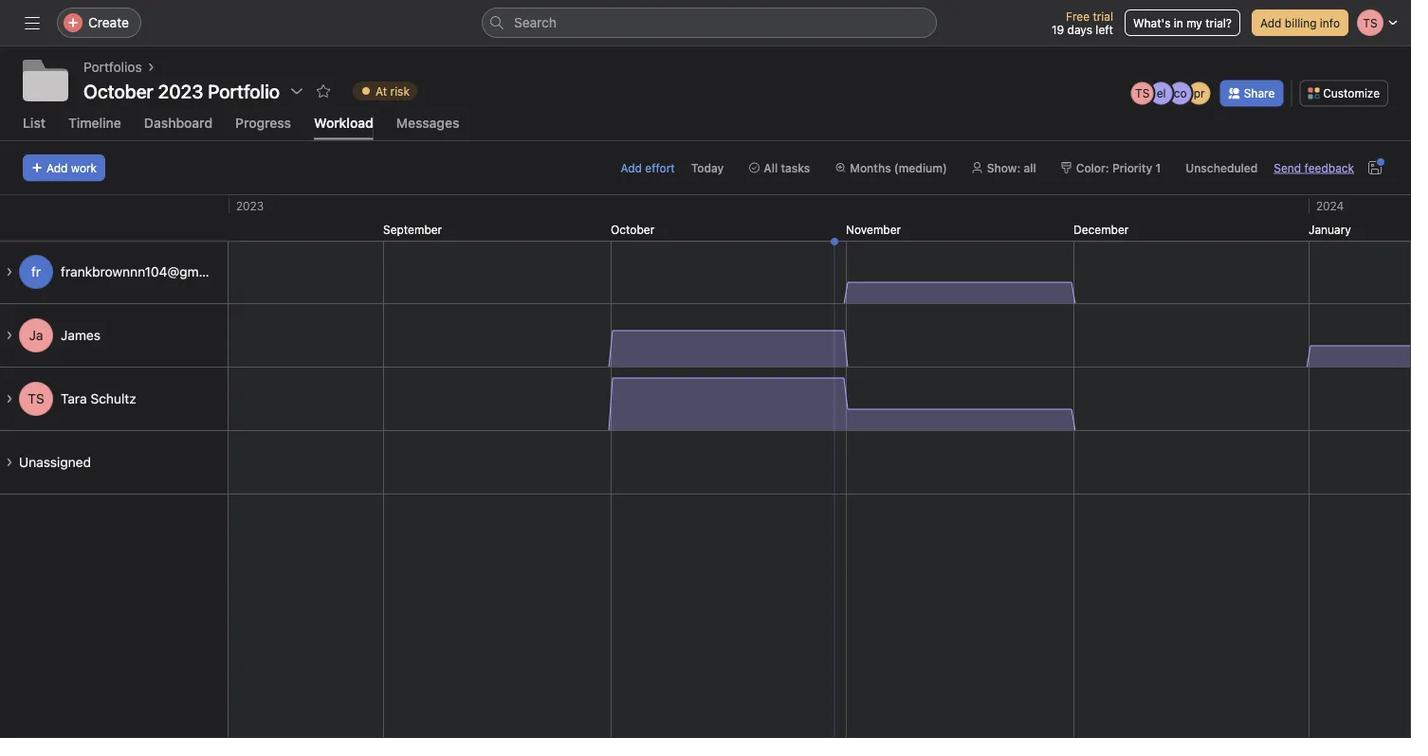 Task type: describe. For each thing, give the bounding box(es) containing it.
tasks
[[781, 161, 810, 174]]

add for add billing info
[[1260, 16, 1282, 29]]

save layout as default image
[[1367, 160, 1383, 175]]

months (medium)
[[850, 161, 947, 174]]

list
[[23, 115, 46, 130]]

december
[[1073, 223, 1129, 236]]

risk
[[390, 84, 410, 98]]

all
[[764, 161, 778, 174]]

priority
[[1112, 161, 1152, 174]]

all tasks button
[[740, 154, 819, 181]]

in
[[1174, 16, 1183, 29]]

share button
[[1220, 80, 1283, 107]]

portfolios
[[83, 59, 142, 75]]

trial
[[1093, 9, 1113, 23]]

tara schultz
[[61, 391, 136, 407]]

0 horizontal spatial ts
[[28, 391, 44, 407]]

customize button
[[1299, 80, 1388, 107]]

send feedback link
[[1274, 159, 1354, 176]]

fr
[[31, 264, 41, 280]]

add effort
[[621, 161, 675, 174]]

unassigned
[[19, 455, 91, 470]]

at risk
[[376, 84, 410, 98]]

show: all
[[987, 161, 1036, 174]]

work
[[71, 161, 97, 174]]

messages link
[[396, 115, 459, 140]]

2023
[[236, 199, 264, 212]]

schultz
[[90, 391, 136, 407]]

progress
[[235, 115, 291, 130]]

unscheduled
[[1186, 161, 1258, 174]]

days
[[1067, 23, 1092, 36]]

send
[[1274, 161, 1301, 174]]

show options image
[[289, 83, 305, 99]]

timeline link
[[68, 115, 121, 140]]

add work
[[46, 161, 97, 174]]

free
[[1066, 9, 1090, 23]]

search list box
[[482, 8, 937, 38]]

dashboard
[[144, 115, 213, 130]]

all
[[1024, 161, 1036, 174]]

trial?
[[1206, 16, 1232, 29]]

october for october 2023 portfolio
[[83, 80, 153, 102]]

september
[[383, 223, 442, 236]]

billing
[[1285, 16, 1317, 29]]

co
[[1174, 87, 1187, 100]]

add to starred image
[[316, 83, 331, 99]]

2023 portfolio
[[158, 80, 280, 102]]

add work button
[[23, 154, 105, 181]]

dashboard link
[[144, 115, 213, 140]]

19
[[1052, 23, 1064, 36]]

color: priority 1 button
[[1052, 154, 1169, 181]]

today
[[691, 161, 724, 174]]

what's in my trial?
[[1133, 16, 1232, 29]]

pr
[[1194, 87, 1205, 100]]

show:
[[987, 161, 1021, 174]]

january
[[1309, 223, 1351, 236]]

search button
[[482, 8, 937, 38]]

share
[[1244, 87, 1275, 100]]

unscheduled button
[[1177, 154, 1266, 181]]

november
[[846, 223, 901, 236]]



Task type: vqa. For each thing, say whether or not it's contained in the screenshot.
Send
yes



Task type: locate. For each thing, give the bounding box(es) containing it.
free trial 19 days left
[[1052, 9, 1113, 36]]

add left the work at the left of the page
[[46, 161, 68, 174]]

1
[[1155, 161, 1161, 174]]

show: all button
[[963, 154, 1045, 181]]

1 horizontal spatial ts
[[1135, 87, 1150, 100]]

tara
[[61, 391, 87, 407]]

add effort button
[[621, 161, 675, 174]]

at
[[376, 84, 387, 98]]

0 horizontal spatial add
[[46, 161, 68, 174]]

months
[[850, 161, 891, 174]]

0 vertical spatial ts
[[1135, 87, 1150, 100]]

october
[[83, 80, 153, 102], [611, 223, 655, 236]]

list link
[[23, 115, 46, 140]]

1 horizontal spatial october
[[611, 223, 655, 236]]

all tasks
[[764, 161, 810, 174]]

add left billing
[[1260, 16, 1282, 29]]

progress link
[[235, 115, 291, 140]]

ts left el
[[1135, 87, 1150, 100]]

create button
[[57, 8, 141, 38]]

expand sidebar image
[[25, 15, 40, 30]]

add left effort
[[621, 161, 642, 174]]

timeline
[[68, 115, 121, 130]]

today button
[[682, 154, 732, 181]]

months (medium) button
[[826, 154, 956, 181]]

1 vertical spatial ts
[[28, 391, 44, 407]]

add for add effort
[[621, 161, 642, 174]]

add
[[1260, 16, 1282, 29], [46, 161, 68, 174], [621, 161, 642, 174]]

portfolios link
[[83, 57, 142, 78]]

ja
[[29, 327, 43, 343]]

ts left tara
[[28, 391, 44, 407]]

0 horizontal spatial october
[[83, 80, 153, 102]]

at risk button
[[344, 78, 426, 104]]

el
[[1157, 87, 1166, 100]]

customize
[[1323, 87, 1380, 100]]

my
[[1186, 16, 1202, 29]]

october for october
[[611, 223, 655, 236]]

2 horizontal spatial add
[[1260, 16, 1282, 29]]

feedback
[[1304, 161, 1354, 174]]

october 2023 portfolio
[[83, 80, 280, 102]]

2024
[[1316, 199, 1344, 212]]

add billing info button
[[1252, 9, 1348, 36]]

left
[[1096, 23, 1113, 36]]

(medium)
[[894, 161, 947, 174]]

workload link
[[314, 115, 373, 140]]

messages
[[396, 115, 459, 130]]

1 horizontal spatial add
[[621, 161, 642, 174]]

add billing info
[[1260, 16, 1340, 29]]

color:
[[1076, 161, 1109, 174]]

james
[[61, 327, 101, 343]]

october down add effort button
[[611, 223, 655, 236]]

what's
[[1133, 16, 1171, 29]]

october down portfolios 'link'
[[83, 80, 153, 102]]

1 vertical spatial october
[[611, 223, 655, 236]]

0 vertical spatial october
[[83, 80, 153, 102]]

add for add work
[[46, 161, 68, 174]]

search
[[514, 15, 557, 30]]

ts
[[1135, 87, 1150, 100], [28, 391, 44, 407]]

what's in my trial? button
[[1125, 9, 1240, 36]]

frankbrownnn104@gmail.com
[[61, 264, 242, 280]]

workload
[[314, 115, 373, 130]]

create
[[88, 15, 129, 30]]

effort
[[645, 161, 675, 174]]

send feedback
[[1274, 161, 1354, 174]]

info
[[1320, 16, 1340, 29]]

color: priority 1
[[1076, 161, 1161, 174]]



